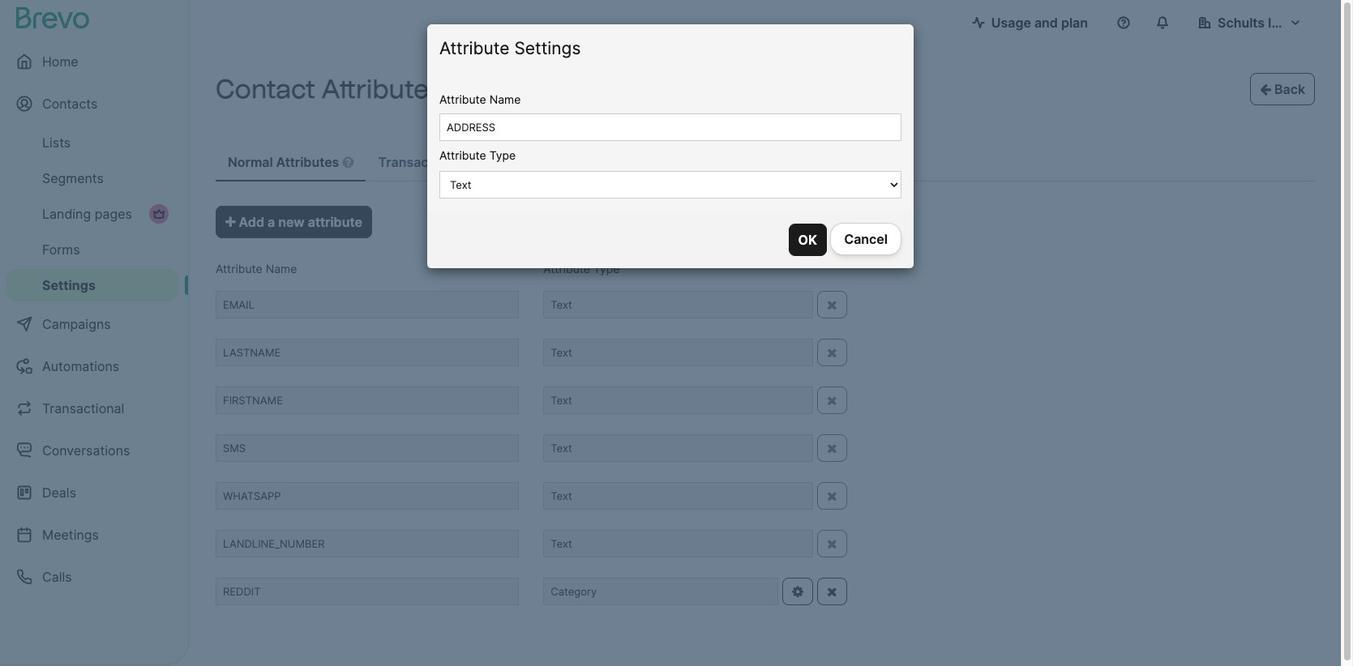 Task type: vqa. For each thing, say whether or not it's contained in the screenshot.
MORE button
no



Task type: locate. For each thing, give the bounding box(es) containing it.
transactional attributes link
[[366, 144, 557, 182]]

contacts
[[42, 96, 98, 112]]

2 times image from the top
[[827, 347, 838, 360]]

segments link
[[6, 162, 178, 195]]

ok
[[799, 232, 817, 249]]

transactional
[[379, 154, 464, 170], [42, 401, 124, 417]]

normal attributes
[[228, 154, 343, 170]]

attribute
[[440, 38, 510, 58], [440, 92, 486, 106], [440, 149, 486, 163], [216, 262, 263, 276], [544, 262, 591, 276]]

inc
[[1269, 15, 1288, 31]]

lists
[[42, 135, 71, 151]]

automations link
[[6, 347, 178, 386]]

plus image
[[226, 216, 236, 229]]

transactional down "automations"
[[42, 401, 124, 417]]

and
[[1035, 15, 1059, 31]]

0 horizontal spatial attribute type
[[440, 149, 516, 163]]

0 horizontal spatial transactional
[[42, 401, 124, 417]]

settings link
[[6, 269, 178, 302]]

schults inc
[[1218, 15, 1288, 31]]

times image
[[827, 538, 838, 551]]

1 horizontal spatial attribute type
[[544, 262, 620, 276]]

1 vertical spatial transactional
[[42, 401, 124, 417]]

None text field
[[440, 114, 902, 141], [216, 339, 519, 367], [216, 387, 519, 415], [216, 435, 519, 463], [440, 114, 902, 141], [216, 339, 519, 367], [216, 387, 519, 415], [216, 435, 519, 463]]

normal
[[228, 154, 273, 170]]

name
[[490, 92, 521, 106], [266, 262, 297, 276]]

segments
[[42, 170, 104, 187]]

0 horizontal spatial name
[[266, 262, 297, 276]]

usage and plan button
[[959, 6, 1102, 39]]

0 vertical spatial name
[[490, 92, 521, 106]]

deals
[[42, 485, 76, 501]]

0 vertical spatial type
[[490, 149, 516, 163]]

1 vertical spatial attribute name
[[216, 262, 297, 276]]

times image
[[827, 299, 838, 312], [827, 347, 838, 360], [827, 395, 838, 408], [827, 442, 838, 455], [827, 490, 838, 503], [827, 586, 838, 599]]

0 vertical spatial settings
[[515, 38, 581, 58]]

automations
[[42, 359, 119, 375]]

None text field
[[216, 292, 519, 319], [216, 483, 519, 511], [216, 531, 519, 558], [216, 579, 519, 606], [216, 292, 519, 319], [216, 483, 519, 511], [216, 531, 519, 558], [216, 579, 519, 606]]

cog image
[[793, 586, 804, 599]]

name down 'a'
[[266, 262, 297, 276]]

name down attribute settings
[[490, 92, 521, 106]]

0 horizontal spatial settings
[[42, 277, 96, 294]]

1 vertical spatial type
[[594, 262, 620, 276]]

attribute settings
[[440, 38, 581, 58]]

pages
[[95, 206, 132, 222]]

1 horizontal spatial settings
[[515, 38, 581, 58]]

attributes for contact attributes
[[322, 74, 443, 105]]

attributes
[[322, 74, 443, 105], [276, 154, 339, 170], [467, 154, 530, 170]]

conversations link
[[6, 432, 178, 470]]

attribute type
[[440, 149, 516, 163], [544, 262, 620, 276]]

forms link
[[6, 234, 178, 266]]

attribute name
[[440, 92, 521, 106], [216, 262, 297, 276]]

transactional for transactional
[[42, 401, 124, 417]]

attribute name down add
[[216, 262, 297, 276]]

arrow left image
[[1261, 83, 1272, 96]]

cancel button
[[831, 223, 902, 255]]

a
[[268, 214, 275, 230]]

plan
[[1062, 15, 1089, 31]]

values
[[640, 154, 682, 170]]

add a new attribute
[[236, 214, 363, 230]]

home
[[42, 54, 78, 70]]

1 horizontal spatial transactional
[[379, 154, 464, 170]]

6 times image from the top
[[827, 586, 838, 599]]

0 vertical spatial attribute type
[[440, 149, 516, 163]]

3 times image from the top
[[827, 395, 838, 408]]

attribute name down attribute settings
[[440, 92, 521, 106]]

forms
[[42, 242, 80, 258]]

1 horizontal spatial name
[[490, 92, 521, 106]]

4 times image from the top
[[827, 442, 838, 455]]

back
[[1272, 81, 1306, 97]]

transactional right question circle icon
[[379, 154, 464, 170]]

transactional inside transactional link
[[42, 401, 124, 417]]

contact attributes
[[216, 74, 443, 105]]

schults inc button
[[1186, 6, 1316, 39]]

1 vertical spatial name
[[266, 262, 297, 276]]

transactional attributes
[[379, 154, 533, 170]]

0 vertical spatial attribute name
[[440, 92, 521, 106]]

calculated
[[569, 154, 637, 170]]

back link
[[1251, 73, 1316, 105]]

cancel
[[845, 231, 888, 247]]

settings
[[515, 38, 581, 58], [42, 277, 96, 294]]

attributes for normal attributes
[[276, 154, 339, 170]]

type
[[490, 149, 516, 163], [594, 262, 620, 276]]

1 times image from the top
[[827, 299, 838, 312]]

transactional inside transactional attributes link
[[379, 154, 464, 170]]

1 horizontal spatial attribute name
[[440, 92, 521, 106]]

0 vertical spatial transactional
[[379, 154, 464, 170]]

0 horizontal spatial type
[[490, 149, 516, 163]]



Task type: describe. For each thing, give the bounding box(es) containing it.
landing pages link
[[6, 198, 178, 230]]

left___rvooi image
[[153, 208, 165, 221]]

conversations
[[42, 443, 130, 459]]

1 horizontal spatial type
[[594, 262, 620, 276]]

transactional for transactional attributes
[[379, 154, 464, 170]]

usage and plan
[[992, 15, 1089, 31]]

home link
[[6, 42, 178, 81]]

normal attributes link
[[216, 144, 366, 182]]

campaigns link
[[6, 305, 178, 344]]

contact
[[216, 74, 316, 105]]

transactional link
[[6, 389, 178, 428]]

contacts link
[[6, 84, 178, 123]]

calls
[[42, 569, 72, 586]]

lists link
[[6, 127, 178, 159]]

attribute
[[308, 214, 363, 230]]

1 vertical spatial attribute type
[[544, 262, 620, 276]]

add a new attribute link
[[216, 206, 372, 238]]

usage
[[992, 15, 1032, 31]]

5 times image from the top
[[827, 490, 838, 503]]

meetings
[[42, 527, 99, 544]]

question circle image
[[343, 156, 354, 169]]

landing
[[42, 206, 91, 222]]

meetings link
[[6, 516, 178, 555]]

calculated values link
[[557, 144, 709, 182]]

calculated values
[[569, 154, 685, 170]]

landing pages
[[42, 206, 132, 222]]

campaigns
[[42, 316, 111, 333]]

0 horizontal spatial attribute name
[[216, 262, 297, 276]]

1 vertical spatial settings
[[42, 277, 96, 294]]

calls link
[[6, 558, 178, 597]]

new
[[278, 214, 305, 230]]

schults
[[1218, 15, 1266, 31]]

add
[[239, 214, 264, 230]]

ok button
[[789, 224, 827, 257]]

deals link
[[6, 474, 178, 513]]

attributes for transactional attributes
[[467, 154, 530, 170]]



